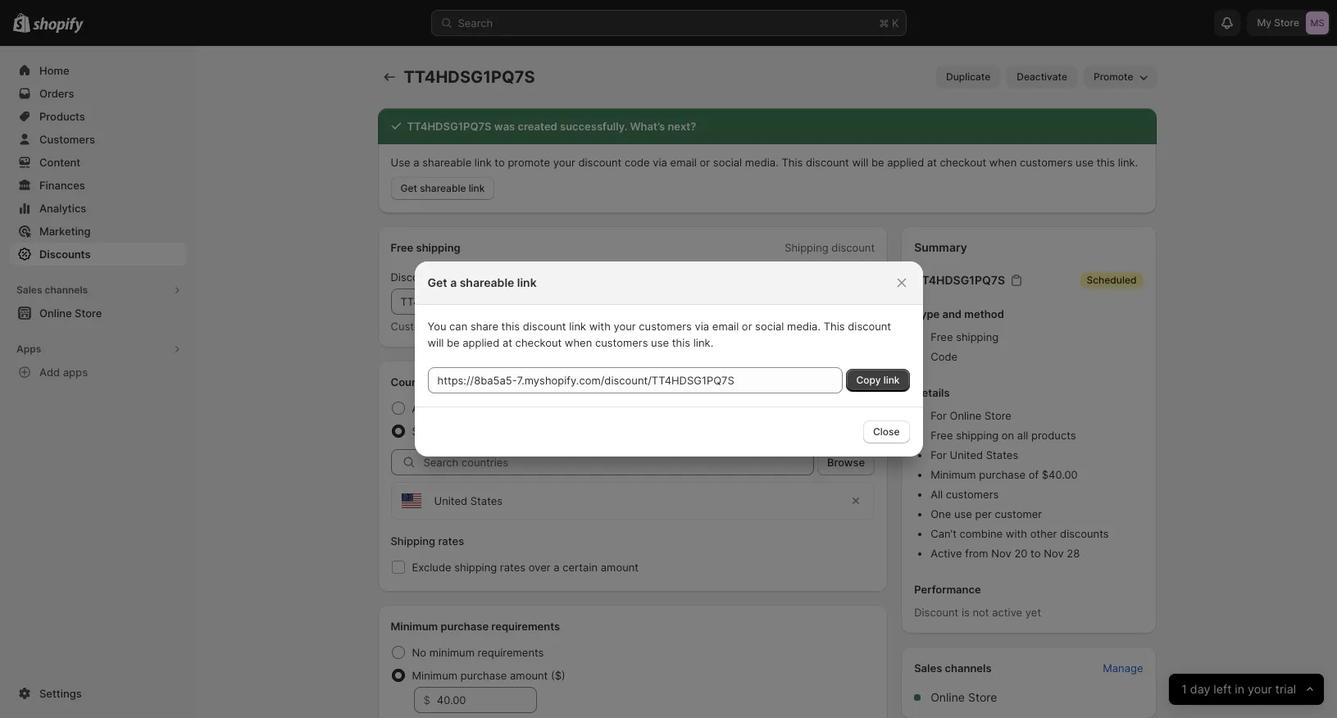 Task type: locate. For each thing, give the bounding box(es) containing it.
code down what's
[[625, 156, 650, 169]]

1 vertical spatial minimum
[[391, 620, 438, 633]]

0 horizontal spatial channels
[[45, 284, 88, 296]]

1 horizontal spatial email
[[712, 320, 739, 333]]

0 horizontal spatial all
[[412, 402, 424, 415]]

shipping up generate
[[785, 241, 829, 254]]

0 vertical spatial online
[[950, 409, 982, 422]]

purchase up the minimum at left bottom
[[441, 620, 489, 633]]

0 vertical spatial for
[[931, 409, 947, 422]]

purchase down no minimum requirements
[[460, 669, 507, 682]]

0 horizontal spatial link.
[[693, 336, 713, 349]]

0 vertical spatial at
[[927, 156, 937, 169]]

your inside you can share this discount link with your customers via email or social media. this discount will be applied at checkout when customers use this link.
[[614, 320, 636, 333]]

at inside you can share this discount link with your customers via email or social media. this discount will be applied at checkout when customers use this link.
[[502, 336, 512, 349]]

1 vertical spatial applied
[[463, 336, 499, 349]]

0 vertical spatial will
[[852, 156, 868, 169]]

0 vertical spatial use
[[1076, 156, 1094, 169]]

tt4hdsg1pq7s up type and method
[[914, 273, 1005, 287]]

shipping for free shipping code
[[956, 330, 999, 343]]

use inside you can share this discount link with your customers via email or social media. this discount will be applied at checkout when customers use this link.
[[651, 336, 669, 349]]

None text field
[[428, 367, 843, 394]]

1 vertical spatial be
[[447, 336, 460, 349]]

social for customers
[[755, 320, 784, 333]]

0 horizontal spatial united
[[434, 494, 467, 507]]

states inside for online store free shipping on all products for united states minimum purchase of $40.00 all customers one use per customer can't combine with other discounts active from nov 20 to nov 28
[[986, 448, 1018, 462]]

shipping up exclude
[[391, 535, 435, 548]]

0 vertical spatial minimum
[[931, 468, 976, 481]]

settings link
[[10, 682, 187, 705]]

0 horizontal spatial nov
[[991, 547, 1011, 560]]

0 horizontal spatial rates
[[438, 535, 464, 548]]

promote
[[508, 156, 550, 169]]

1 vertical spatial shipping
[[391, 535, 435, 548]]

0 horizontal spatial via
[[653, 156, 667, 169]]

1 vertical spatial social
[[755, 320, 784, 333]]

purchase
[[979, 468, 1026, 481], [441, 620, 489, 633], [460, 669, 507, 682]]

free
[[391, 241, 413, 254], [931, 330, 953, 343], [931, 429, 953, 442]]

at for you can share this discount link with your customers via email or social media. this discount will be applied at checkout when customers use this link.
[[502, 336, 512, 349]]

2 vertical spatial purchase
[[460, 669, 507, 682]]

1 vertical spatial link.
[[693, 336, 713, 349]]

free inside for online store free shipping on all products for united states minimum purchase of $40.00 all customers one use per customer can't combine with other discounts active from nov 20 to nov 28
[[931, 429, 953, 442]]

0 horizontal spatial sales channels
[[16, 284, 88, 296]]

free up discount code
[[391, 241, 413, 254]]

1 horizontal spatial checkout
[[940, 156, 986, 169]]

via inside you can share this discount link with your customers via email or social media. this discount will be applied at checkout when customers use this link.
[[695, 320, 709, 333]]

will for you can share this discount link with your customers via email or social media. this discount will be applied at checkout when customers use this link.
[[428, 336, 444, 349]]

discount
[[578, 156, 622, 169], [806, 156, 849, 169], [832, 241, 875, 254], [523, 320, 566, 333], [848, 320, 891, 333]]

share
[[471, 320, 498, 333]]

shipping left on
[[956, 429, 999, 442]]

free for free shipping code
[[931, 330, 953, 343]]

duplicate
[[946, 71, 991, 83]]

0 vertical spatial with
[[589, 320, 611, 333]]

1 vertical spatial purchase
[[441, 620, 489, 633]]

email for customers
[[712, 320, 739, 333]]

link.
[[1118, 156, 1138, 169], [693, 336, 713, 349]]

type and method
[[914, 307, 1004, 321]]

1 horizontal spatial with
[[1006, 527, 1027, 540]]

shareable inside dialog
[[460, 275, 514, 289]]

shipping right exclude
[[454, 561, 497, 574]]

sales
[[16, 284, 42, 296], [914, 662, 942, 675]]

1 horizontal spatial at
[[555, 320, 565, 333]]

shipping discount
[[785, 241, 875, 254]]

requirements for no minimum requirements
[[478, 646, 544, 659]]

nov left 28
[[1044, 547, 1064, 560]]

at for use a shareable link to promote your discount code via email or social media. this discount will be applied at checkout when customers use this link.
[[927, 156, 937, 169]]

1 horizontal spatial shipping
[[785, 241, 829, 254]]

requirements up no minimum requirements
[[491, 620, 560, 633]]

to inside for online store free shipping on all products for united states minimum purchase of $40.00 all customers one use per customer can't combine with other discounts active from nov 20 to nov 28
[[1031, 547, 1041, 560]]

type
[[914, 307, 940, 321]]

2 nov from the left
[[1044, 547, 1064, 560]]

1 vertical spatial for
[[931, 448, 947, 462]]

this
[[1097, 156, 1115, 169], [501, 320, 520, 333], [506, 320, 524, 333], [672, 336, 690, 349]]

applied inside you can share this discount link with your customers via email or social media. this discount will be applied at checkout when customers use this link.
[[463, 336, 499, 349]]

get down free shipping
[[428, 275, 447, 289]]

discount down performance
[[914, 606, 959, 619]]

be for use a shareable link to promote your discount code via email or social media. this discount will be applied at checkout when customers use this link.
[[871, 156, 884, 169]]

free inside free shipping code
[[931, 330, 953, 343]]

shipping
[[416, 241, 460, 254], [956, 330, 999, 343], [956, 429, 999, 442], [454, 561, 497, 574]]

1 horizontal spatial will
[[852, 156, 868, 169]]

all
[[1017, 429, 1028, 442]]

will inside you can share this discount link with your customers via email or social media. this discount will be applied at checkout when customers use this link.
[[428, 336, 444, 349]]

2 vertical spatial code
[[527, 320, 552, 333]]

united up shipping rates
[[434, 494, 467, 507]]

with inside for online store free shipping on all products for united states minimum purchase of $40.00 all customers one use per customer can't combine with other discounts active from nov 20 to nov 28
[[1006, 527, 1027, 540]]

minimum down no
[[412, 669, 457, 682]]

1 vertical spatial free
[[931, 330, 953, 343]]

home
[[39, 64, 69, 77]]

sales channels
[[16, 284, 88, 296], [914, 662, 992, 675]]

1 vertical spatial all
[[931, 488, 943, 501]]

⌘ k
[[879, 16, 899, 30]]

use
[[1076, 156, 1094, 169], [651, 336, 669, 349], [954, 507, 972, 521]]

minimum purchase requirements
[[391, 620, 560, 633]]

countries for selected countries
[[459, 425, 506, 438]]

all down countries on the left bottom
[[412, 402, 424, 415]]

email inside you can share this discount link with your customers via email or social media. this discount will be applied at checkout when customers use this link.
[[712, 320, 739, 333]]

shipping up discount code
[[416, 241, 460, 254]]

online inside for online store free shipping on all products for united states minimum purchase of $40.00 all customers one use per customer can't combine with other discounts active from nov 20 to nov 28
[[950, 409, 982, 422]]

1 horizontal spatial media.
[[787, 320, 821, 333]]

1 vertical spatial email
[[712, 320, 739, 333]]

free up code
[[931, 330, 953, 343]]

0 vertical spatial via
[[653, 156, 667, 169]]

0 vertical spatial sales
[[16, 284, 42, 296]]

1 vertical spatial get
[[428, 275, 447, 289]]

minimum purchase amount ($)
[[412, 669, 565, 682]]

generate
[[818, 295, 865, 308]]

1 vertical spatial to
[[1031, 547, 1041, 560]]

1 vertical spatial via
[[695, 320, 709, 333]]

for up one
[[931, 448, 947, 462]]

0 vertical spatial discount
[[391, 271, 435, 284]]

when inside you can share this discount link with your customers via email or social media. this discount will be applied at checkout when customers use this link.
[[565, 336, 592, 349]]

states down selected countries
[[470, 494, 503, 507]]

tt4hdsg1pq7s
[[404, 67, 535, 87], [407, 120, 492, 133], [914, 273, 1005, 287]]

0 horizontal spatial amount
[[510, 669, 548, 682]]

amount right certain
[[601, 561, 639, 574]]

rates
[[438, 535, 464, 548], [500, 561, 526, 574]]

via
[[653, 156, 667, 169], [695, 320, 709, 333]]

details
[[914, 386, 950, 399]]

checkout
[[940, 156, 986, 169], [515, 336, 562, 349]]

on
[[1002, 429, 1014, 442]]

0 vertical spatial shipping
[[785, 241, 829, 254]]

at
[[927, 156, 937, 169], [555, 320, 565, 333], [502, 336, 512, 349]]

to right 20
[[1031, 547, 1041, 560]]

a right use
[[413, 156, 419, 169]]

1 horizontal spatial this
[[824, 320, 845, 333]]

sales down discounts in the left of the page
[[16, 284, 42, 296]]

0 vertical spatial to
[[495, 156, 505, 169]]

get down use
[[400, 182, 417, 194]]

1 vertical spatial states
[[470, 494, 503, 507]]

shareable up get shareable link
[[422, 156, 472, 169]]

countries up selected countries
[[427, 402, 474, 415]]

customers inside for online store free shipping on all products for united states minimum purchase of $40.00 all customers one use per customer can't combine with other discounts active from nov 20 to nov 28
[[946, 488, 999, 501]]

channels
[[45, 284, 88, 296], [945, 662, 992, 675]]

minimum inside for online store free shipping on all products for united states minimum purchase of $40.00 all customers one use per customer can't combine with other discounts active from nov 20 to nov 28
[[931, 468, 976, 481]]

0 horizontal spatial applied
[[463, 336, 499, 349]]

this inside you can share this discount link with your customers via email or social media. this discount will be applied at checkout when customers use this link.
[[824, 320, 845, 333]]

0 horizontal spatial when
[[565, 336, 592, 349]]

shareable for get
[[460, 275, 514, 289]]

0 vertical spatial rates
[[438, 535, 464, 548]]

a up can
[[450, 275, 457, 289]]

0 horizontal spatial your
[[553, 156, 575, 169]]

1 vertical spatial checkout
[[515, 336, 562, 349]]

be
[[871, 156, 884, 169], [447, 336, 460, 349]]

shareable up enter
[[460, 275, 514, 289]]

28
[[1067, 547, 1080, 560]]

states down on
[[986, 448, 1018, 462]]

1 vertical spatial this
[[824, 320, 845, 333]]

1 horizontal spatial amount
[[601, 561, 639, 574]]

1 horizontal spatial sales channels
[[914, 662, 992, 675]]

social inside you can share this discount link with your customers via email or social media. this discount will be applied at checkout when customers use this link.
[[755, 320, 784, 333]]

1 horizontal spatial code
[[527, 320, 552, 333]]

sales up online store on the right bottom of page
[[914, 662, 942, 675]]

countries down all countries
[[459, 425, 506, 438]]

0 vertical spatial when
[[989, 156, 1017, 169]]

0 vertical spatial be
[[871, 156, 884, 169]]

shipping inside free shipping code
[[956, 330, 999, 343]]

0 horizontal spatial shipping
[[391, 535, 435, 548]]

rates up exclude
[[438, 535, 464, 548]]

0 vertical spatial get
[[400, 182, 417, 194]]

0 horizontal spatial at
[[502, 336, 512, 349]]

link. inside you can share this discount link with your customers via email or social media. this discount will be applied at checkout when customers use this link.
[[693, 336, 713, 349]]

tt4hdsg1pq7s down search
[[404, 67, 535, 87]]

media. inside you can share this discount link with your customers via email or social media. this discount will be applied at checkout when customers use this link.
[[787, 320, 821, 333]]

home link
[[10, 59, 187, 82]]

and
[[942, 307, 962, 321]]

with
[[589, 320, 611, 333], [1006, 527, 1027, 540]]

discount for discount is not active yet
[[914, 606, 959, 619]]

0 vertical spatial countries
[[427, 402, 474, 415]]

use inside for online store free shipping on all products for united states minimum purchase of $40.00 all customers one use per customer can't combine with other discounts active from nov 20 to nov 28
[[954, 507, 972, 521]]

channels up online store on the right bottom of page
[[945, 662, 992, 675]]

0 horizontal spatial this
[[782, 156, 803, 169]]

get inside dialog
[[428, 275, 447, 289]]

your
[[553, 156, 575, 169], [614, 320, 636, 333]]

amount left ($)
[[510, 669, 548, 682]]

0 horizontal spatial discount
[[391, 271, 435, 284]]

0 vertical spatial media.
[[745, 156, 779, 169]]

0 horizontal spatial be
[[447, 336, 460, 349]]

get inside button
[[400, 182, 417, 194]]

manage button
[[1093, 657, 1153, 680]]

code
[[625, 156, 650, 169], [438, 271, 463, 284], [527, 320, 552, 333]]

requirements up the minimum purchase amount ($)
[[478, 646, 544, 659]]

1 vertical spatial or
[[742, 320, 752, 333]]

0 vertical spatial channels
[[45, 284, 88, 296]]

shipping for shipping discount
[[785, 241, 829, 254]]

be for you can share this discount link with your customers via email or social media. this discount will be applied at checkout when customers use this link.
[[447, 336, 460, 349]]

0 vertical spatial requirements
[[491, 620, 560, 633]]

shipping for free shipping
[[416, 241, 460, 254]]

selected countries
[[412, 425, 506, 438]]

purchase for amount
[[460, 669, 507, 682]]

sales channels down discounts in the left of the page
[[16, 284, 88, 296]]

social
[[713, 156, 742, 169], [755, 320, 784, 333]]

a
[[413, 156, 419, 169], [450, 275, 457, 289], [554, 561, 560, 574]]

1 vertical spatial amount
[[510, 669, 548, 682]]

applied for use a shareable link to promote your discount code via email or social media. this discount will be applied at checkout when customers use this link.
[[887, 156, 924, 169]]

1 vertical spatial sales
[[914, 662, 942, 675]]

or
[[700, 156, 710, 169], [742, 320, 752, 333]]

customers
[[1020, 156, 1073, 169], [639, 320, 692, 333], [595, 336, 648, 349], [946, 488, 999, 501]]

minimum up one
[[931, 468, 976, 481]]

per
[[975, 507, 992, 521]]

minimum for minimum purchase requirements
[[391, 620, 438, 633]]

tt4hdsg1pq7s left the was
[[407, 120, 492, 133]]

1 vertical spatial will
[[428, 336, 444, 349]]

store inside for online store free shipping on all products for united states minimum purchase of $40.00 all customers one use per customer can't combine with other discounts active from nov 20 to nov 28
[[985, 409, 1012, 422]]

to left promote
[[495, 156, 505, 169]]

code down free shipping
[[438, 271, 463, 284]]

settings
[[39, 687, 82, 700]]

checkout inside you can share this discount link with your customers via email or social media. this discount will be applied at checkout when customers use this link.
[[515, 336, 562, 349]]

0 vertical spatial checkout
[[940, 156, 986, 169]]

purchase left of
[[979, 468, 1026, 481]]

email for code
[[670, 156, 697, 169]]

purchase for requirements
[[441, 620, 489, 633]]

for down details
[[931, 409, 947, 422]]

1 vertical spatial media.
[[787, 320, 821, 333]]

0 vertical spatial a
[[413, 156, 419, 169]]

all up one
[[931, 488, 943, 501]]

media. for code
[[745, 156, 779, 169]]

exclude
[[412, 561, 451, 574]]

link
[[475, 156, 492, 169], [469, 182, 485, 194], [517, 275, 537, 289], [569, 320, 586, 333], [883, 374, 900, 386]]

products
[[1031, 429, 1076, 442]]

shareable for use
[[422, 156, 472, 169]]

applied for you can share this discount link with your customers via email or social media. this discount will be applied at checkout when customers use this link.
[[463, 336, 499, 349]]

email
[[670, 156, 697, 169], [712, 320, 739, 333]]

one
[[931, 507, 951, 521]]

channels inside sales channels button
[[45, 284, 88, 296]]

sales inside button
[[16, 284, 42, 296]]

0 horizontal spatial or
[[700, 156, 710, 169]]

0 vertical spatial or
[[700, 156, 710, 169]]

1 horizontal spatial via
[[695, 320, 709, 333]]

next?
[[668, 120, 696, 133]]

2 vertical spatial at
[[502, 336, 512, 349]]

countries for all countries
[[427, 402, 474, 415]]

2 horizontal spatial at
[[927, 156, 937, 169]]

shareable inside button
[[420, 182, 466, 194]]

0 vertical spatial purchase
[[979, 468, 1026, 481]]

code right enter
[[527, 320, 552, 333]]

a right over
[[554, 561, 560, 574]]

channels down discounts in the left of the page
[[45, 284, 88, 296]]

this for code
[[782, 156, 803, 169]]

customers
[[391, 320, 445, 333]]

nov left 20
[[991, 547, 1011, 560]]

minimum up no
[[391, 620, 438, 633]]

all
[[412, 402, 424, 415], [931, 488, 943, 501]]

requirements
[[491, 620, 560, 633], [478, 646, 544, 659]]

0 horizontal spatial a
[[413, 156, 419, 169]]

a inside dialog
[[450, 275, 457, 289]]

shipping for shipping rates
[[391, 535, 435, 548]]

when
[[989, 156, 1017, 169], [565, 336, 592, 349]]

2 vertical spatial minimum
[[412, 669, 457, 682]]

1 horizontal spatial or
[[742, 320, 752, 333]]

from
[[965, 547, 988, 560]]

customers must enter this code at checkout.
[[391, 320, 617, 333]]

add
[[39, 366, 60, 379]]

united up per
[[950, 448, 983, 462]]

1 horizontal spatial channels
[[945, 662, 992, 675]]

countries
[[427, 402, 474, 415], [459, 425, 506, 438]]

0 vertical spatial store
[[985, 409, 1012, 422]]

for
[[931, 409, 947, 422], [931, 448, 947, 462]]

shipping
[[785, 241, 829, 254], [391, 535, 435, 548]]

0 horizontal spatial to
[[495, 156, 505, 169]]

you
[[428, 320, 446, 333]]

1 vertical spatial tt4hdsg1pq7s
[[407, 120, 492, 133]]

1 vertical spatial use
[[651, 336, 669, 349]]

or inside you can share this discount link with your customers via email or social media. this discount will be applied at checkout when customers use this link.
[[742, 320, 752, 333]]

2 horizontal spatial code
[[625, 156, 650, 169]]

social for code
[[713, 156, 742, 169]]

discount down free shipping
[[391, 271, 435, 284]]

0 horizontal spatial will
[[428, 336, 444, 349]]

nov
[[991, 547, 1011, 560], [1044, 547, 1064, 560]]

shareable up free shipping
[[420, 182, 466, 194]]

1 horizontal spatial use
[[954, 507, 972, 521]]

1 vertical spatial a
[[450, 275, 457, 289]]

sales channels up online store on the right bottom of page
[[914, 662, 992, 675]]

free down details
[[931, 429, 953, 442]]

shipping down method
[[956, 330, 999, 343]]

1 horizontal spatial get
[[428, 275, 447, 289]]

rates left over
[[500, 561, 526, 574]]

1 vertical spatial discount
[[914, 606, 959, 619]]

0 vertical spatial all
[[412, 402, 424, 415]]

be inside you can share this discount link with your customers via email or social media. this discount will be applied at checkout when customers use this link.
[[447, 336, 460, 349]]



Task type: describe. For each thing, give the bounding box(es) containing it.
when for you can share this discount link with your customers via email or social media. this discount will be applied at checkout when customers use this link.
[[565, 336, 592, 349]]

copy
[[856, 374, 881, 386]]

2 vertical spatial tt4hdsg1pq7s
[[914, 273, 1005, 287]]

link inside you can share this discount link with your customers via email or social media. this discount will be applied at checkout when customers use this link.
[[569, 320, 586, 333]]

all inside for online store free shipping on all products for united states minimum purchase of $40.00 all customers one use per customer can't combine with other discounts active from nov 20 to nov 28
[[931, 488, 943, 501]]

checkout for use a shareable link to promote your discount code via email or social media. this discount will be applied at checkout when customers use this link.
[[940, 156, 986, 169]]

$40.00
[[1042, 468, 1078, 481]]

search
[[458, 16, 493, 30]]

performance
[[914, 583, 981, 596]]

media. for customers
[[787, 320, 821, 333]]

1 vertical spatial store
[[968, 690, 997, 704]]

for online store free shipping on all products for united states minimum purchase of $40.00 all customers one use per customer can't combine with other discounts active from nov 20 to nov 28
[[931, 409, 1109, 560]]

tt4hdsg1pq7s was created successfully. what's next?
[[407, 120, 696, 133]]

link. for use a shareable link to promote your discount code via email or social media. this discount will be applied at checkout when customers use this link.
[[1118, 156, 1138, 169]]

get for get shareable link
[[400, 182, 417, 194]]

link. for you can share this discount link with your customers via email or social media. this discount will be applied at checkout when customers use this link.
[[693, 336, 713, 349]]

can
[[449, 320, 468, 333]]

of
[[1029, 468, 1039, 481]]

online store
[[931, 690, 997, 704]]

add apps
[[39, 366, 88, 379]]

($)
[[551, 669, 565, 682]]

minimum for minimum purchase amount ($)
[[412, 669, 457, 682]]

discount for discount code
[[391, 271, 435, 284]]

use for use a shareable link to promote your discount code via email or social media. this discount will be applied at checkout when customers use this link.
[[1076, 156, 1094, 169]]

no minimum requirements
[[412, 646, 544, 659]]

discounts
[[39, 248, 91, 261]]

selected
[[412, 425, 456, 438]]

active
[[992, 606, 1022, 619]]

or for customers
[[742, 320, 752, 333]]

use a shareable link to promote your discount code via email or social media. this discount will be applied at checkout when customers use this link.
[[391, 156, 1138, 169]]

created
[[518, 120, 557, 133]]

sales channels button
[[10, 279, 187, 302]]

checkout for you can share this discount link with your customers via email or social media. this discount will be applied at checkout when customers use this link.
[[515, 336, 562, 349]]

1 nov from the left
[[991, 547, 1011, 560]]

browse button
[[817, 449, 875, 475]]

2 for from the top
[[931, 448, 947, 462]]

discount code
[[391, 271, 463, 284]]

apps button
[[10, 338, 187, 361]]

united inside for online store free shipping on all products for united states minimum purchase of $40.00 all customers one use per customer can't combine with other discounts active from nov 20 to nov 28
[[950, 448, 983, 462]]

get a shareable link dialog
[[0, 262, 1337, 457]]

free for free shipping
[[391, 241, 413, 254]]

via for code
[[653, 156, 667, 169]]

all countries
[[412, 402, 474, 415]]

free shipping
[[391, 241, 460, 254]]

with inside you can share this discount link with your customers via email or social media. this discount will be applied at checkout when customers use this link.
[[589, 320, 611, 333]]

requirements for minimum purchase requirements
[[491, 620, 560, 633]]

this for customers
[[824, 320, 845, 333]]

combine
[[960, 527, 1003, 540]]

sales channels inside button
[[16, 284, 88, 296]]

get shareable link button
[[391, 177, 495, 200]]

checkout.
[[568, 320, 617, 333]]

apps
[[63, 366, 88, 379]]

discounts link
[[10, 243, 187, 266]]

copy link
[[856, 374, 900, 386]]

not
[[973, 606, 989, 619]]

apps
[[16, 343, 41, 355]]

2 vertical spatial a
[[554, 561, 560, 574]]

use
[[391, 156, 410, 169]]

a for use
[[413, 156, 419, 169]]

enter
[[476, 320, 503, 333]]

1 vertical spatial code
[[438, 271, 463, 284]]

no
[[412, 646, 426, 659]]

successfully.
[[560, 120, 627, 133]]

what's
[[630, 120, 665, 133]]

get for get a shareable link
[[428, 275, 447, 289]]

0 vertical spatial amount
[[601, 561, 639, 574]]

was
[[494, 120, 515, 133]]

yet
[[1025, 606, 1041, 619]]

customer
[[995, 507, 1042, 521]]

20
[[1014, 547, 1028, 560]]

free shipping code
[[931, 330, 999, 363]]

1 vertical spatial rates
[[500, 561, 526, 574]]

method
[[964, 307, 1004, 321]]

discount is not active yet
[[914, 606, 1041, 619]]

discounts
[[1060, 527, 1109, 540]]

0 vertical spatial code
[[625, 156, 650, 169]]

over
[[529, 561, 551, 574]]

shipping for exclude shipping rates over a certain amount
[[454, 561, 497, 574]]

deactivate
[[1017, 71, 1067, 83]]

other
[[1030, 527, 1057, 540]]

exclude shipping rates over a certain amount
[[412, 561, 639, 574]]

browse
[[827, 456, 865, 469]]

k
[[892, 16, 899, 30]]

manage
[[1103, 662, 1143, 675]]

when for use a shareable link to promote your discount code via email or social media. this discount will be applied at checkout when customers use this link.
[[989, 156, 1017, 169]]

summary
[[914, 240, 967, 254]]

add apps button
[[10, 361, 187, 384]]

close
[[873, 425, 900, 438]]

countries
[[391, 375, 441, 389]]

get a shareable link
[[428, 275, 537, 289]]

generate button
[[808, 289, 875, 315]]

via for customers
[[695, 320, 709, 333]]

will for use a shareable link to promote your discount code via email or social media. this discount will be applied at checkout when customers use this link.
[[852, 156, 868, 169]]

purchase inside for online store free shipping on all products for united states minimum purchase of $40.00 all customers one use per customer can't combine with other discounts active from nov 20 to nov 28
[[979, 468, 1026, 481]]

or for code
[[700, 156, 710, 169]]

you can share this discount link with your customers via email or social media. this discount will be applied at checkout when customers use this link.
[[428, 320, 891, 349]]

get shareable link
[[400, 182, 485, 194]]

scheduled
[[1087, 274, 1137, 286]]

none text field inside get a shareable link dialog
[[428, 367, 843, 394]]

code
[[931, 350, 958, 363]]

⌘
[[879, 16, 889, 30]]

must
[[448, 320, 473, 333]]

copy link button
[[846, 369, 910, 392]]

minimum
[[429, 646, 475, 659]]

is
[[962, 606, 970, 619]]

active
[[931, 547, 962, 560]]

shopify image
[[33, 17, 84, 33]]

deactivate button
[[1007, 66, 1077, 89]]

1 vertical spatial online
[[931, 690, 965, 704]]

use for you can share this discount link with your customers via email or social media. this discount will be applied at checkout when customers use this link.
[[651, 336, 669, 349]]

duplicate link
[[936, 66, 1000, 89]]

can't
[[931, 527, 957, 540]]

united states
[[434, 494, 503, 507]]

shipping inside for online store free shipping on all products for united states minimum purchase of $40.00 all customers one use per customer can't combine with other discounts active from nov 20 to nov 28
[[956, 429, 999, 442]]

close button
[[863, 421, 910, 444]]

0 vertical spatial tt4hdsg1pq7s
[[404, 67, 535, 87]]

0 vertical spatial your
[[553, 156, 575, 169]]

a for get
[[450, 275, 457, 289]]

certain
[[563, 561, 598, 574]]

shipping rates
[[391, 535, 464, 548]]

1 for from the top
[[931, 409, 947, 422]]



Task type: vqa. For each thing, say whether or not it's contained in the screenshot.
the right a
yes



